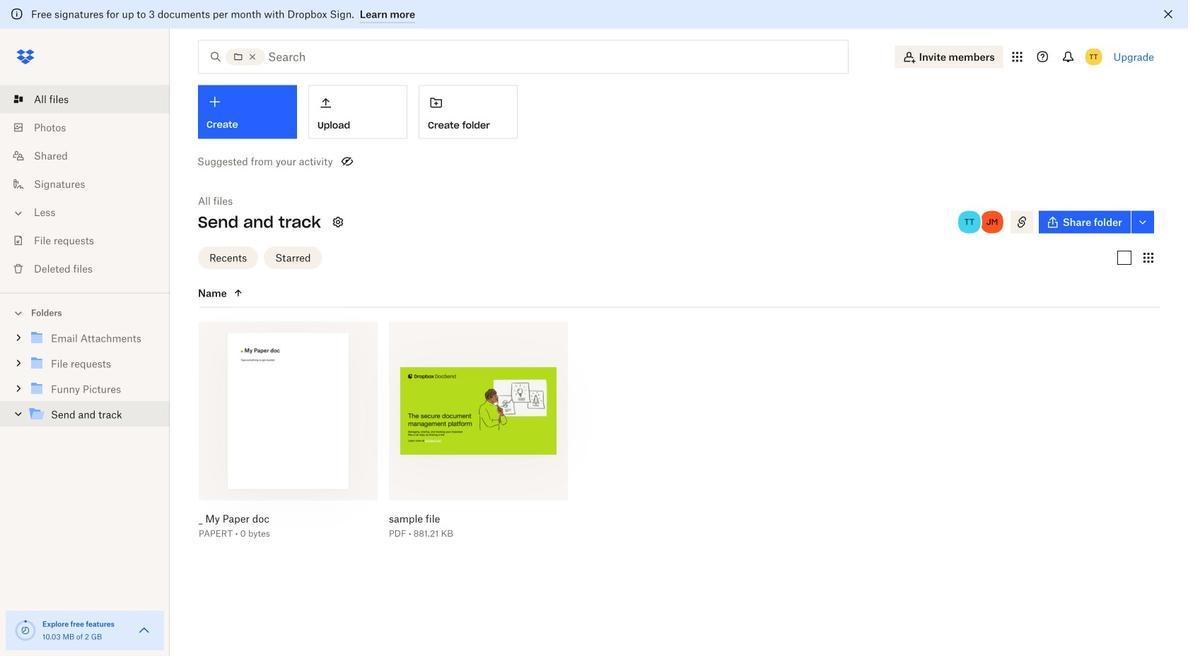 Task type: vqa. For each thing, say whether or not it's contained in the screenshot.
list item in the top of the page
yes



Task type: describe. For each thing, give the bounding box(es) containing it.
folder settings image
[[329, 214, 346, 231]]

quota usage image
[[14, 620, 37, 643]]

less image
[[11, 206, 25, 221]]

file, sample file.pdf row
[[383, 322, 568, 549]]

Search in folder "Send and track" text field
[[268, 48, 819, 65]]



Task type: locate. For each thing, give the bounding box(es) containing it.
quota usage progress bar
[[14, 620, 37, 643]]

dropbox image
[[11, 43, 40, 71]]

file, _ my paper doc.papert row
[[193, 322, 378, 549]]

list item
[[0, 85, 170, 114]]

group
[[0, 323, 170, 438]]

alert
[[0, 0, 1188, 29]]

list
[[0, 77, 170, 293]]



